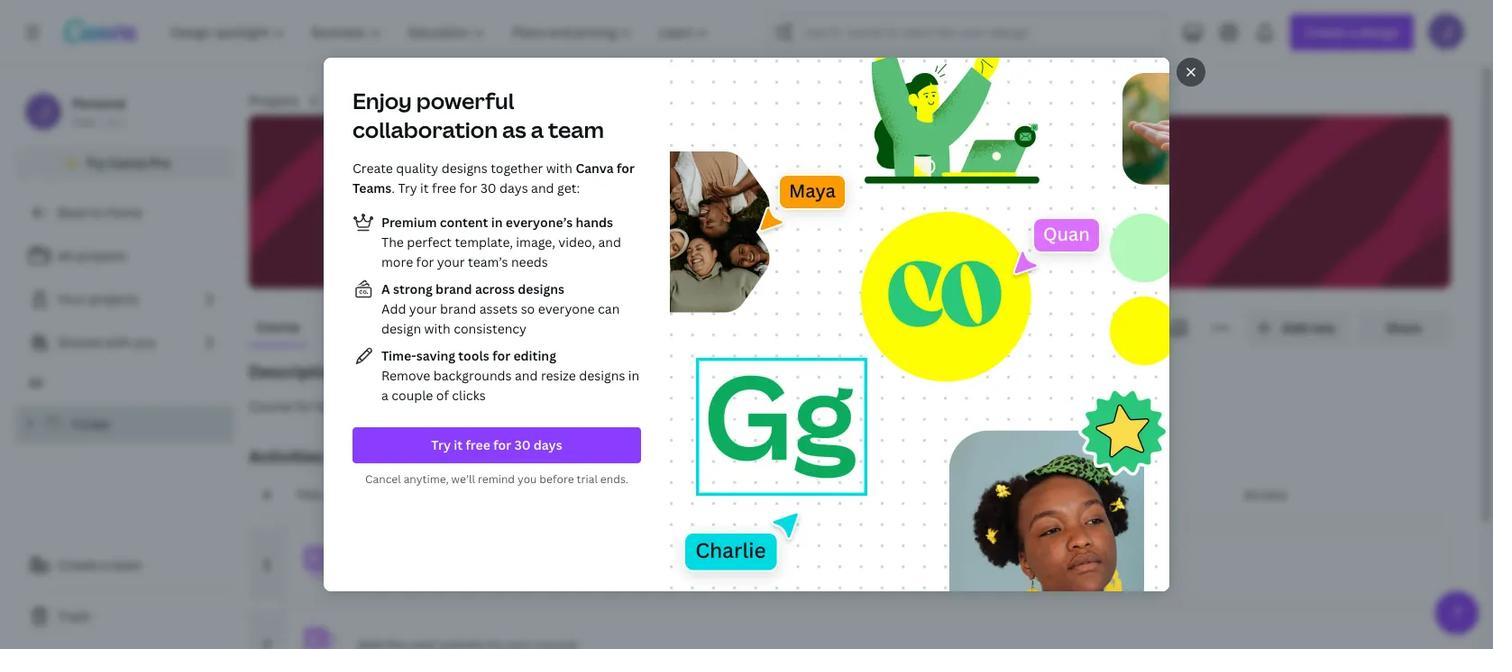 Task type: describe. For each thing, give the bounding box(es) containing it.
can
[[598, 300, 620, 317]]

0 vertical spatial designs
[[441, 160, 488, 177]]

canva inside canva for teams
[[576, 160, 614, 177]]

personal
[[72, 95, 126, 112]]

your inside premium content in everyone's hands the perfect template, image, video, and more for your team's needs
[[437, 253, 465, 270]]

course button
[[249, 310, 307, 344]]

description
[[249, 361, 342, 382]]

design
[[381, 320, 421, 337]]

video,
[[558, 234, 595, 251]]

enjoy
[[353, 86, 412, 115]]

course for course
[[256, 318, 300, 335]]

your projects
[[58, 290, 139, 307]]

create for create quality designs together with
[[353, 160, 393, 177]]

so
[[521, 300, 535, 317]]

together
[[491, 160, 543, 177]]

trash link
[[14, 599, 234, 635]]

content
[[440, 214, 488, 231]]

try for try canva pro
[[86, 154, 105, 171]]

2 vertical spatial folder
[[72, 416, 111, 433]]

your projects link
[[14, 281, 234, 317]]

of
[[436, 387, 449, 404]]

course for learning the systems button
[[249, 397, 1451, 417]]

template,
[[455, 234, 513, 251]]

projects for your projects
[[88, 290, 139, 307]]

assets
[[479, 300, 518, 317]]

1 vertical spatial brand
[[440, 300, 476, 317]]

0 horizontal spatial with
[[104, 334, 130, 351]]

list containing premium content in everyone's hands
[[353, 212, 641, 406]]

create a team button
[[14, 547, 234, 583]]

#
[[263, 486, 271, 503]]

image,
[[516, 234, 555, 251]]

learning
[[316, 398, 365, 415]]

designs inside 'a strong brand across designs add your brand assets so everyone can design with consistency'
[[518, 280, 564, 298]]

anytime,
[[404, 472, 449, 487]]

0 vertical spatial 30
[[480, 179, 496, 197]]

the
[[381, 234, 404, 251]]

a inside enjoy powerful collaboration as a team
[[531, 115, 544, 144]]

back to home link
[[14, 195, 234, 231]]

free •
[[72, 115, 103, 130]]

.
[[392, 179, 395, 197]]

couple
[[392, 387, 433, 404]]

premium
[[381, 214, 437, 231]]

time-saving tools for editing remove backgrounds and resize designs in a couple of clicks
[[381, 347, 639, 404]]

before
[[539, 472, 574, 487]]

0 vertical spatial folder link
[[328, 91, 367, 111]]

ends.
[[600, 472, 628, 487]]

across
[[475, 280, 515, 298]]

projects
[[249, 92, 299, 109]]

try for try it free for 30 days
[[431, 436, 451, 454]]

enjoy powerful collaboration as a team
[[353, 86, 604, 144]]

create for create a team
[[58, 556, 98, 573]]

•
[[99, 115, 103, 130]]

needs
[[511, 253, 548, 270]]

0 vertical spatial days
[[500, 179, 528, 197]]

experience
[[1050, 486, 1118, 503]]

as
[[502, 115, 526, 144]]

the
[[368, 398, 389, 415]]

and for . try it free for 30 days and get:
[[531, 179, 554, 197]]

clicks
[[452, 387, 486, 404]]

and for time-saving tools for editing remove backgrounds and resize designs in a couple of clicks
[[515, 367, 538, 384]]

powerful
[[416, 86, 514, 115]]

a inside time-saving tools for editing remove backgrounds and resize designs in a couple of clicks
[[381, 387, 388, 404]]

it inside 'button'
[[454, 436, 463, 454]]

back
[[58, 204, 87, 221]]

perfect
[[407, 234, 452, 251]]

try canva pro
[[86, 154, 170, 171]]

share button
[[1357, 310, 1451, 346]]

days inside 'button'
[[534, 436, 562, 454]]

systems
[[392, 398, 442, 415]]

try it free for 30 days button
[[353, 427, 641, 463]]

folder button
[[780, 174, 891, 230]]

folder inside button
[[789, 182, 882, 220]]

we'll
[[451, 472, 475, 487]]

everyone's
[[506, 214, 573, 231]]

with inside 'a strong brand across designs add your brand assets so everyone can design with consistency'
[[424, 320, 451, 337]]

remind
[[478, 472, 515, 487]]

for inside time-saving tools for editing remove backgrounds and resize designs in a couple of clicks
[[492, 347, 510, 364]]

course for course for learning the systems
[[249, 398, 292, 415]]

your inside 'a strong brand across designs add your brand assets so everyone can design with consistency'
[[409, 300, 437, 317]]

hands
[[576, 214, 613, 231]]

free inside 'button'
[[466, 436, 490, 454]]

try canva pro button
[[14, 146, 234, 180]]

. try it free for 30 days and get:
[[392, 179, 580, 197]]

premium content in everyone's hands the perfect template, image, video, and more for your team's needs
[[381, 214, 621, 270]]

canva inside button
[[108, 154, 146, 171]]

for inside canva for teams
[[617, 160, 635, 177]]

cancel
[[365, 472, 401, 487]]

editing
[[513, 347, 556, 364]]

title
[[296, 486, 323, 503]]

all for all projects
[[58, 247, 73, 264]]

collaboration
[[353, 115, 498, 144]]



Task type: locate. For each thing, give the bounding box(es) containing it.
0 vertical spatial course
[[256, 318, 300, 335]]

shared with you link
[[14, 325, 234, 361]]

1 vertical spatial all
[[29, 375, 43, 390]]

a
[[381, 280, 390, 298]]

course inside button
[[256, 318, 300, 335]]

try up anytime,
[[431, 436, 451, 454]]

team up 'trash' link
[[111, 556, 142, 573]]

pro
[[149, 154, 170, 171]]

and inside time-saving tools for editing remove backgrounds and resize designs in a couple of clicks
[[515, 367, 538, 384]]

1 horizontal spatial list
[[353, 212, 641, 406]]

2 vertical spatial a
[[101, 556, 108, 573]]

0 horizontal spatial you
[[133, 334, 156, 351]]

0 horizontal spatial all
[[29, 375, 43, 390]]

1 horizontal spatial 1
[[264, 555, 270, 573]]

try inside button
[[86, 154, 105, 171]]

1 vertical spatial your
[[409, 300, 437, 317]]

1 vertical spatial projects
[[88, 290, 139, 307]]

1 horizontal spatial team
[[548, 115, 604, 144]]

1 right •
[[120, 115, 126, 130]]

saving
[[416, 347, 455, 364]]

projects link
[[249, 91, 299, 111]]

a right the as
[[531, 115, 544, 144]]

2 horizontal spatial try
[[431, 436, 451, 454]]

activities
[[249, 445, 324, 467]]

canva for teams
[[353, 160, 635, 197]]

0 horizontal spatial in
[[491, 214, 503, 231]]

projects for all projects
[[77, 247, 127, 264]]

team inside create a team button
[[111, 556, 142, 573]]

0 vertical spatial try
[[86, 154, 105, 171]]

create
[[353, 160, 393, 177], [58, 556, 98, 573]]

you
[[133, 334, 156, 351], [518, 472, 537, 487]]

with up saving
[[424, 320, 451, 337]]

and down the hands
[[598, 234, 621, 251]]

1 vertical spatial 30
[[514, 436, 531, 454]]

2 horizontal spatial folder
[[789, 182, 882, 220]]

all
[[58, 247, 73, 264], [29, 375, 43, 390]]

canva left pro
[[108, 154, 146, 171]]

and
[[531, 179, 554, 197], [598, 234, 621, 251], [515, 367, 538, 384]]

tools
[[458, 347, 489, 364]]

1 vertical spatial and
[[598, 234, 621, 251]]

home
[[106, 204, 142, 221]]

1 horizontal spatial in
[[628, 367, 639, 384]]

2 vertical spatial and
[[515, 367, 538, 384]]

add
[[381, 300, 406, 317]]

0 vertical spatial you
[[133, 334, 156, 351]]

designs up 'so'
[[518, 280, 564, 298]]

1 vertical spatial course
[[249, 398, 292, 415]]

0 vertical spatial team
[[548, 115, 604, 144]]

1 down #
[[264, 555, 270, 573]]

days up the before
[[534, 436, 562, 454]]

folder
[[328, 92, 367, 109], [789, 182, 882, 220], [72, 416, 111, 433]]

0 vertical spatial folder
[[328, 92, 367, 109]]

0 vertical spatial in
[[491, 214, 503, 231]]

brand right strong
[[436, 280, 472, 298]]

1 horizontal spatial it
[[454, 436, 463, 454]]

1 horizontal spatial 30
[[514, 436, 531, 454]]

30 inside 'button'
[[514, 436, 531, 454]]

free
[[72, 115, 95, 130]]

team inside enjoy powerful collaboration as a team
[[548, 115, 604, 144]]

1 vertical spatial in
[[628, 367, 639, 384]]

0 horizontal spatial a
[[101, 556, 108, 573]]

create a team
[[58, 556, 142, 573]]

course down description
[[249, 398, 292, 415]]

all projects link
[[14, 238, 234, 274]]

1 horizontal spatial folder link
[[328, 91, 367, 111]]

cancel anytime, we'll remind you before trial ends.
[[365, 472, 628, 487]]

2 horizontal spatial a
[[531, 115, 544, 144]]

course inside button
[[249, 398, 292, 415]]

0 horizontal spatial designs
[[441, 160, 488, 177]]

1 vertical spatial a
[[381, 387, 388, 404]]

with right shared at the left bottom of page
[[104, 334, 130, 351]]

0 vertical spatial and
[[531, 179, 554, 197]]

for inside button
[[295, 398, 313, 415]]

0 horizontal spatial it
[[420, 179, 429, 197]]

strong
[[393, 280, 433, 298]]

1 vertical spatial folder link
[[14, 406, 234, 444]]

designs inside time-saving tools for editing remove backgrounds and resize designs in a couple of clicks
[[579, 367, 625, 384]]

1 vertical spatial days
[[534, 436, 562, 454]]

course up description
[[256, 318, 300, 335]]

1 horizontal spatial all
[[58, 247, 73, 264]]

in up template,
[[491, 214, 503, 231]]

and left get:
[[531, 179, 554, 197]]

1 horizontal spatial free
[[466, 436, 490, 454]]

1 horizontal spatial create
[[353, 160, 393, 177]]

1 horizontal spatial days
[[534, 436, 562, 454]]

top level navigation element
[[159, 14, 724, 50]]

in inside time-saving tools for editing remove backgrounds and resize designs in a couple of clicks
[[628, 367, 639, 384]]

30
[[480, 179, 496, 197], [514, 436, 531, 454]]

your
[[58, 290, 85, 307]]

list containing all projects
[[14, 238, 234, 361]]

share
[[1386, 319, 1421, 336]]

0 horizontal spatial folder link
[[14, 406, 234, 444]]

free
[[432, 179, 456, 197], [466, 436, 490, 454]]

brand
[[436, 280, 472, 298], [440, 300, 476, 317]]

team
[[548, 115, 604, 144], [111, 556, 142, 573]]

0 vertical spatial it
[[420, 179, 429, 197]]

1 horizontal spatial you
[[518, 472, 537, 487]]

0 horizontal spatial try
[[86, 154, 105, 171]]

a left couple
[[381, 387, 388, 404]]

a up 'trash' link
[[101, 556, 108, 573]]

0 horizontal spatial create
[[58, 556, 98, 573]]

activity experience
[[999, 486, 1118, 503]]

0 vertical spatial a
[[531, 115, 544, 144]]

1 horizontal spatial a
[[381, 387, 388, 404]]

backgrounds
[[433, 367, 512, 384]]

a strong brand across designs add your brand assets so everyone can design with consistency
[[381, 280, 620, 337]]

list
[[353, 212, 641, 406], [14, 238, 234, 361]]

trash
[[58, 608, 91, 625]]

None search field
[[768, 14, 1168, 50]]

all for all
[[29, 375, 43, 390]]

you left the before
[[518, 472, 537, 487]]

1 vertical spatial 1
[[264, 555, 270, 573]]

remove
[[381, 367, 430, 384]]

access
[[1244, 486, 1287, 503]]

1 vertical spatial free
[[466, 436, 490, 454]]

in right resize
[[628, 367, 639, 384]]

0 horizontal spatial list
[[14, 238, 234, 361]]

1
[[120, 115, 126, 130], [264, 555, 270, 573]]

all inside "link"
[[58, 247, 73, 264]]

in
[[491, 214, 503, 231], [628, 367, 639, 384]]

try down •
[[86, 154, 105, 171]]

projects down back to home
[[77, 247, 127, 264]]

days
[[500, 179, 528, 197], [534, 436, 562, 454]]

free up we'll on the bottom of page
[[466, 436, 490, 454]]

canva up get:
[[576, 160, 614, 177]]

0 horizontal spatial canva
[[108, 154, 146, 171]]

team's
[[468, 253, 508, 270]]

create inside create a team button
[[58, 556, 98, 573]]

designs up . try it free for 30 days and get:
[[441, 160, 488, 177]]

0 horizontal spatial team
[[111, 556, 142, 573]]

resize
[[541, 367, 576, 384]]

0 horizontal spatial 1
[[120, 115, 126, 130]]

shared
[[58, 334, 101, 351]]

time-
[[381, 347, 416, 364]]

activity
[[999, 486, 1047, 503]]

2 vertical spatial try
[[431, 436, 451, 454]]

1 horizontal spatial try
[[398, 179, 417, 197]]

1 horizontal spatial folder
[[328, 92, 367, 109]]

you inside shared with you link
[[133, 334, 156, 351]]

teams
[[353, 179, 392, 197]]

trial
[[577, 472, 598, 487]]

0 vertical spatial create
[[353, 160, 393, 177]]

1 vertical spatial you
[[518, 472, 537, 487]]

your down perfect
[[437, 253, 465, 270]]

course for learning the systems
[[249, 398, 442, 415]]

0 vertical spatial all
[[58, 247, 73, 264]]

team up get:
[[548, 115, 604, 144]]

2 vertical spatial designs
[[579, 367, 625, 384]]

designs right resize
[[579, 367, 625, 384]]

with up get:
[[546, 160, 573, 177]]

1 vertical spatial folder
[[789, 182, 882, 220]]

a
[[531, 115, 544, 144], [381, 387, 388, 404], [101, 556, 108, 573]]

you down your projects link
[[133, 334, 156, 351]]

1 vertical spatial designs
[[518, 280, 564, 298]]

it down quality
[[420, 179, 429, 197]]

0 horizontal spatial folder
[[72, 416, 111, 433]]

30 up cancel anytime, we'll remind you before trial ends. on the bottom left of page
[[514, 436, 531, 454]]

1 vertical spatial it
[[454, 436, 463, 454]]

0 vertical spatial projects
[[77, 247, 127, 264]]

0 horizontal spatial free
[[432, 179, 456, 197]]

everyone
[[538, 300, 595, 317]]

try right .
[[398, 179, 417, 197]]

and down the 'editing'
[[515, 367, 538, 384]]

1 vertical spatial try
[[398, 179, 417, 197]]

0 horizontal spatial days
[[500, 179, 528, 197]]

all projects
[[58, 247, 127, 264]]

1 horizontal spatial canva
[[576, 160, 614, 177]]

0 vertical spatial brand
[[436, 280, 472, 298]]

it
[[420, 179, 429, 197], [454, 436, 463, 454]]

try it free for 30 days
[[431, 436, 562, 454]]

30 down create quality designs together with
[[480, 179, 496, 197]]

quality
[[396, 160, 438, 177]]

to
[[90, 204, 103, 221]]

create up trash at the left bottom of the page
[[58, 556, 98, 573]]

with
[[546, 160, 573, 177], [424, 320, 451, 337], [104, 334, 130, 351]]

2 horizontal spatial with
[[546, 160, 573, 177]]

1 vertical spatial create
[[58, 556, 98, 573]]

1 horizontal spatial designs
[[518, 280, 564, 298]]

1 vertical spatial team
[[111, 556, 142, 573]]

more
[[381, 253, 413, 270]]

create quality designs together with
[[353, 160, 576, 177]]

brand up consistency
[[440, 300, 476, 317]]

for inside premium content in everyone's hands the perfect template, image, video, and more for your team's needs
[[416, 253, 434, 270]]

consistency
[[454, 320, 527, 337]]

2 horizontal spatial designs
[[579, 367, 625, 384]]

your down strong
[[409, 300, 437, 317]]

projects inside "link"
[[77, 247, 127, 264]]

0 vertical spatial 1
[[120, 115, 126, 130]]

it up we'll on the bottom of page
[[454, 436, 463, 454]]

create up the teams
[[353, 160, 393, 177]]

0 horizontal spatial 30
[[480, 179, 496, 197]]

try inside 'button'
[[431, 436, 451, 454]]

1 horizontal spatial with
[[424, 320, 451, 337]]

0 vertical spatial free
[[432, 179, 456, 197]]

0 vertical spatial your
[[437, 253, 465, 270]]

projects
[[77, 247, 127, 264], [88, 290, 139, 307]]

a inside button
[[101, 556, 108, 573]]

free down create quality designs together with
[[432, 179, 456, 197]]

folder link right projects link
[[328, 91, 367, 111]]

days down the together
[[500, 179, 528, 197]]

folder link down shared with you link
[[14, 406, 234, 444]]

and inside premium content in everyone's hands the perfect template, image, video, and more for your team's needs
[[598, 234, 621, 251]]

projects right your
[[88, 290, 139, 307]]

for
[[617, 160, 635, 177], [459, 179, 477, 197], [416, 253, 434, 270], [492, 347, 510, 364], [295, 398, 313, 415], [493, 436, 511, 454]]

back to home
[[58, 204, 142, 221]]

for inside 'button'
[[493, 436, 511, 454]]

shared with you
[[58, 334, 156, 351]]

designs
[[441, 160, 488, 177], [518, 280, 564, 298], [579, 367, 625, 384]]

get:
[[557, 179, 580, 197]]

in inside premium content in everyone's hands the perfect template, image, video, and more for your team's needs
[[491, 214, 503, 231]]



Task type: vqa. For each thing, say whether or not it's contained in the screenshot.
the f1 button
no



